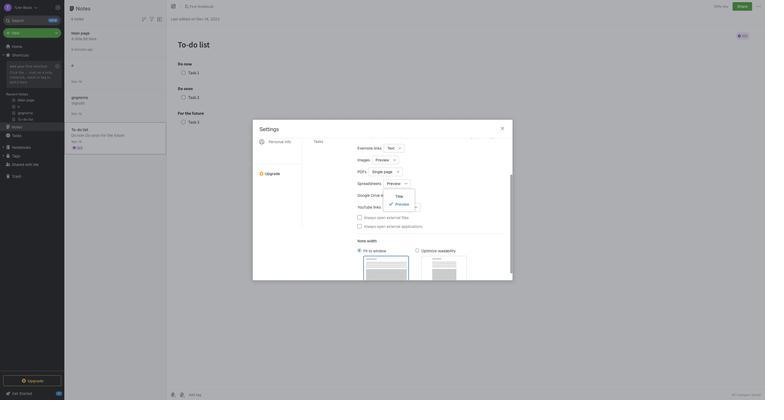 Task type: locate. For each thing, give the bounding box(es) containing it.
1 vertical spatial the
[[107, 133, 113, 137]]

option group containing fit to window
[[357, 248, 467, 282]]

0 vertical spatial preview
[[375, 158, 389, 162]]

what
[[452, 135, 461, 139]]

3 14 from the top
[[78, 140, 82, 144]]

nov
[[196, 16, 203, 21], [71, 80, 77, 84], [71, 112, 77, 116], [71, 140, 77, 144]]

do now do soon for the future
[[71, 133, 124, 137]]

last edited on nov 14, 2023
[[171, 16, 219, 21]]

1 vertical spatial your
[[371, 135, 378, 139]]

0 vertical spatial preview button
[[372, 156, 390, 164]]

Always open external files checkbox
[[357, 215, 362, 220]]

a
[[71, 36, 74, 41]]

first
[[26, 64, 32, 68]]

nov 14 down sfgnsfd
[[71, 112, 82, 116]]

always for always open external applications
[[364, 224, 376, 229]]

preview inside the choose default view option for spreadsheets 'field'
[[387, 181, 400, 186]]

Note Editor text field
[[167, 26, 765, 389]]

1 horizontal spatial on
[[191, 16, 195, 21]]

expand tags image
[[1, 154, 6, 158]]

list
[[83, 127, 88, 132]]

0 horizontal spatial to
[[47, 75, 50, 79]]

tag
[[41, 75, 46, 79]]

0 vertical spatial always
[[364, 215, 376, 220]]

0 vertical spatial tasks
[[12, 133, 22, 138]]

notebook,
[[10, 75, 26, 79]]

1 horizontal spatial the
[[107, 133, 113, 137]]

preview button down single page field
[[383, 179, 402, 188]]

always right always open external files checkbox
[[364, 215, 376, 220]]

2 vertical spatial preview
[[395, 202, 409, 206]]

options?
[[474, 135, 488, 139]]

option group
[[357, 248, 467, 282]]

0 horizontal spatial upgrade
[[28, 378, 44, 383]]

notes up tasks button
[[12, 125, 22, 129]]

upgrade inside tab list
[[265, 171, 280, 176]]

optimize readability
[[421, 248, 456, 253]]

2 do from the left
[[85, 133, 90, 137]]

Search text field
[[7, 16, 57, 25]]

links left and
[[414, 135, 422, 139]]

expand notebooks image
[[1, 145, 6, 149]]

settings image
[[55, 4, 61, 11]]

1 horizontal spatial upgrade
[[265, 171, 280, 176]]

your inside tree
[[17, 64, 25, 68]]

0 horizontal spatial on
[[37, 70, 41, 75]]

tab list containing personal info
[[253, 86, 302, 228]]

1 vertical spatial open
[[377, 224, 385, 229]]

always right always open external applications option
[[364, 224, 376, 229]]

6
[[71, 47, 73, 51]]

default
[[379, 135, 390, 139]]

your for first
[[17, 64, 25, 68]]

None search field
[[7, 16, 57, 25]]

always for always open external files
[[364, 215, 376, 220]]

0 vertical spatial your
[[17, 64, 25, 68]]

0 horizontal spatial the
[[19, 70, 24, 75]]

tasks
[[12, 133, 22, 138], [313, 139, 323, 144]]

stack
[[27, 75, 36, 79]]

0 vertical spatial on
[[191, 16, 195, 21]]

Optimize readability radio
[[415, 248, 419, 252]]

preview button for images
[[372, 156, 390, 164]]

note,
[[45, 70, 53, 75]]

expand note image
[[170, 3, 177, 10]]

1 nov 14 from the top
[[71, 80, 82, 84]]

1 vertical spatial upgrade button
[[3, 375, 61, 386]]

0 vertical spatial page
[[81, 31, 90, 35]]

14
[[78, 80, 82, 84], [78, 112, 82, 116], [78, 140, 82, 144]]

always open external applications
[[364, 224, 422, 229]]

preview inside field
[[375, 158, 389, 162]]

the inside note list element
[[107, 133, 113, 137]]

1 horizontal spatial your
[[371, 135, 378, 139]]

1 vertical spatial preview button
[[383, 179, 402, 188]]

always
[[364, 215, 376, 220], [364, 224, 376, 229]]

to inside icon on a note, notebook, stack or tag to add it here.
[[47, 75, 50, 79]]

add tag image
[[179, 392, 185, 398]]

14,
[[204, 16, 209, 21]]

to right "fit"
[[369, 248, 372, 253]]

0 horizontal spatial do
[[71, 133, 76, 137]]

first notebook button
[[183, 3, 215, 10]]

1 external from the top
[[386, 215, 400, 220]]

page inside note list element
[[81, 31, 90, 35]]

do down to-
[[71, 133, 76, 137]]

Choose default view option for Images field
[[372, 156, 399, 164]]

to
[[47, 75, 50, 79], [369, 248, 372, 253]]

open
[[377, 215, 385, 220], [377, 224, 385, 229]]

home link
[[0, 42, 64, 51]]

2 always from the top
[[364, 224, 376, 229]]

preview for spreadsheets
[[387, 181, 400, 186]]

what are my options?
[[452, 135, 488, 139]]

open up always open external applications
[[377, 215, 385, 220]]

do
[[71, 133, 76, 137], [85, 133, 90, 137]]

notes up notes
[[76, 5, 91, 12]]

note list element
[[64, 0, 167, 400]]

1 vertical spatial 14
[[78, 112, 82, 116]]

14 down sfgnsfd
[[78, 112, 82, 116]]

tree
[[0, 42, 64, 371]]

0 vertical spatial upgrade button
[[253, 164, 302, 178]]

tab list
[[253, 86, 302, 228]]

google drive links
[[357, 193, 389, 198]]

the right for
[[107, 133, 113, 137]]

spreadsheets
[[357, 181, 381, 186]]

tasks inside tasks 'tab'
[[313, 139, 323, 144]]

your
[[17, 64, 25, 68], [371, 135, 378, 139]]

nov left 14,
[[196, 16, 203, 21]]

0 horizontal spatial your
[[17, 64, 25, 68]]

page
[[81, 31, 90, 35], [384, 169, 392, 174]]

new
[[12, 31, 20, 35]]

the left ...
[[19, 70, 24, 75]]

2 14 from the top
[[78, 112, 82, 116]]

Choose default view option for Spreadsheets field
[[383, 179, 410, 188]]

1 vertical spatial nov 14
[[71, 112, 82, 116]]

window
[[373, 248, 386, 253]]

files
[[401, 215, 409, 220]]

settings
[[259, 126, 279, 132]]

always open external files
[[364, 215, 409, 220]]

0 vertical spatial 14
[[78, 80, 82, 84]]

2 open from the top
[[377, 224, 385, 229]]

1 open from the top
[[377, 215, 385, 220]]

your left default
[[371, 135, 378, 139]]

tasks inside tasks button
[[12, 133, 22, 138]]

choose
[[357, 135, 370, 139]]

personal
[[269, 139, 283, 144]]

1 vertical spatial page
[[384, 169, 392, 174]]

0 vertical spatial notes
[[76, 5, 91, 12]]

group
[[0, 59, 64, 125]]

nov up 0/3
[[71, 140, 77, 144]]

1 vertical spatial always
[[364, 224, 376, 229]]

1 vertical spatial upgrade
[[28, 378, 44, 383]]

preview button
[[372, 156, 390, 164], [383, 179, 402, 188]]

new button
[[3, 28, 61, 38]]

external up always open external applications
[[386, 215, 400, 220]]

2 vertical spatial 14
[[78, 140, 82, 144]]

on left a
[[37, 70, 41, 75]]

14 up gngnsrns
[[78, 80, 82, 84]]

nov 14 up gngnsrns
[[71, 80, 82, 84]]

group inside tree
[[0, 59, 64, 125]]

note window element
[[167, 0, 765, 400]]

nov 14 up 0/3
[[71, 140, 82, 144]]

0 horizontal spatial tasks
[[12, 133, 22, 138]]

do down list
[[85, 133, 90, 137]]

tags
[[12, 154, 20, 158]]

1 horizontal spatial page
[[384, 169, 392, 174]]

0 vertical spatial open
[[377, 215, 385, 220]]

notes right recent
[[18, 92, 28, 96]]

page up the bit
[[81, 31, 90, 35]]

1 horizontal spatial do
[[85, 133, 90, 137]]

preview down title
[[395, 202, 409, 206]]

0 vertical spatial external
[[386, 215, 400, 220]]

preview up title link
[[387, 181, 400, 186]]

open down always open external files at the bottom
[[377, 224, 385, 229]]

0 vertical spatial nov 14
[[71, 80, 82, 84]]

2 external from the top
[[386, 224, 400, 229]]

the
[[19, 70, 24, 75], [107, 133, 113, 137]]

dropdown list menu
[[384, 192, 415, 208]]

1 vertical spatial tasks
[[313, 139, 323, 144]]

recent notes
[[6, 92, 28, 96]]

1 vertical spatial preview
[[387, 181, 400, 186]]

links left text button
[[374, 146, 382, 150]]

soon
[[91, 133, 100, 137]]

youtube
[[357, 205, 372, 209]]

drive
[[371, 193, 380, 198]]

Choose default view option for PDFs field
[[369, 167, 402, 176]]

your up the click the ...
[[17, 64, 25, 68]]

e
[[71, 63, 73, 67]]

upgrade button
[[253, 164, 302, 178], [3, 375, 61, 386]]

0 horizontal spatial page
[[81, 31, 90, 35]]

on
[[191, 16, 195, 21], [37, 70, 41, 75]]

width
[[367, 239, 377, 243]]

page inside button
[[384, 169, 392, 174]]

a little bit here
[[71, 36, 97, 41]]

to down note,
[[47, 75, 50, 79]]

preview up single page
[[375, 158, 389, 162]]

click the ...
[[10, 70, 28, 75]]

0 vertical spatial upgrade
[[265, 171, 280, 176]]

notes
[[76, 5, 91, 12], [18, 92, 28, 96], [12, 125, 22, 129]]

title link
[[384, 192, 415, 200]]

note
[[357, 239, 366, 243]]

main
[[71, 31, 80, 35]]

notebooks link
[[0, 143, 64, 152]]

1 vertical spatial on
[[37, 70, 41, 75]]

3 nov 14 from the top
[[71, 140, 82, 144]]

preview button for spreadsheets
[[383, 179, 402, 188]]

page right single
[[384, 169, 392, 174]]

nov down sfgnsfd
[[71, 112, 77, 116]]

applications
[[401, 224, 422, 229]]

0 vertical spatial to
[[47, 75, 50, 79]]

2 vertical spatial nov 14
[[71, 140, 82, 144]]

notes link
[[0, 123, 64, 131]]

1 always from the top
[[364, 215, 376, 220]]

1 horizontal spatial to
[[369, 248, 372, 253]]

external down always open external files at the bottom
[[386, 224, 400, 229]]

nov 14
[[71, 80, 82, 84], [71, 112, 82, 116], [71, 140, 82, 144]]

1 horizontal spatial upgrade button
[[253, 164, 302, 178]]

tasks tab
[[309, 137, 349, 146]]

1 vertical spatial external
[[386, 224, 400, 229]]

group containing add your first shortcut
[[0, 59, 64, 125]]

Choose default view option for YouTube links field
[[383, 203, 420, 211]]

choose your default views for new links and attachments.
[[357, 135, 451, 139]]

little
[[75, 36, 82, 41]]

share
[[737, 4, 748, 9]]

preview button up single page button
[[372, 156, 390, 164]]

14 up 0/3
[[78, 140, 82, 144]]

on right edited
[[191, 16, 195, 21]]

4
[[71, 17, 73, 21]]

1 horizontal spatial tasks
[[313, 139, 323, 144]]

shared
[[12, 162, 24, 167]]

upgrade button inside tab list
[[253, 164, 302, 178]]



Task type: describe. For each thing, give the bounding box(es) containing it.
images
[[357, 158, 370, 162]]

add a reminder image
[[170, 392, 176, 398]]

youtube links
[[357, 205, 381, 209]]

bit
[[83, 36, 88, 41]]

first notebook
[[190, 4, 214, 8]]

title
[[395, 194, 403, 199]]

personal info
[[269, 139, 291, 144]]

icon on a note, notebook, stack or tag to add it here.
[[10, 70, 53, 84]]

1 14 from the top
[[78, 80, 82, 84]]

main page
[[71, 31, 90, 35]]

new
[[407, 135, 413, 139]]

external for files
[[386, 215, 400, 220]]

preview for images
[[375, 158, 389, 162]]

shortcuts
[[12, 53, 29, 57]]

nov inside the note window element
[[196, 16, 203, 21]]

add
[[10, 80, 16, 84]]

all changes saved
[[731, 393, 761, 397]]

single page
[[372, 169, 392, 174]]

single
[[372, 169, 383, 174]]

links down drive
[[373, 205, 381, 209]]

readability
[[438, 248, 456, 253]]

shortcuts button
[[0, 51, 64, 59]]

4 notes
[[71, 17, 84, 21]]

with
[[25, 162, 32, 167]]

notes
[[74, 17, 84, 21]]

open for always open external applications
[[377, 224, 385, 229]]

close image
[[499, 125, 506, 132]]

my
[[468, 135, 473, 139]]

you
[[722, 4, 728, 8]]

2 vertical spatial notes
[[12, 125, 22, 129]]

upgrade for the left upgrade 'popup button'
[[28, 378, 44, 383]]

first
[[190, 4, 197, 8]]

me
[[33, 162, 39, 167]]

upgrade for upgrade 'popup button' in the tab list
[[265, 171, 280, 176]]

only you
[[714, 4, 728, 8]]

page for main page
[[81, 31, 90, 35]]

1 do from the left
[[71, 133, 76, 137]]

are
[[462, 135, 467, 139]]

fit
[[363, 248, 368, 253]]

share button
[[733, 2, 752, 11]]

evernote links
[[357, 146, 382, 150]]

or
[[37, 75, 40, 79]]

last
[[171, 16, 178, 21]]

only
[[714, 4, 721, 8]]

all
[[731, 393, 736, 397]]

nov down e in the left top of the page
[[71, 80, 77, 84]]

on inside the note window element
[[191, 16, 195, 21]]

to-do list
[[71, 127, 88, 132]]

Choose default view option for Evernote links field
[[384, 144, 404, 152]]

note width
[[357, 239, 377, 243]]

shared with me
[[12, 162, 39, 167]]

icon
[[29, 70, 36, 75]]

text button
[[384, 144, 396, 152]]

open for always open external files
[[377, 215, 385, 220]]

your for default
[[371, 135, 378, 139]]

optimize
[[421, 248, 437, 253]]

home
[[12, 44, 22, 49]]

evernote
[[357, 146, 373, 150]]

0 horizontal spatial upgrade button
[[3, 375, 61, 386]]

0 vertical spatial the
[[19, 70, 24, 75]]

2 nov 14 from the top
[[71, 112, 82, 116]]

do
[[77, 127, 82, 132]]

info
[[285, 139, 291, 144]]

pdfs
[[357, 169, 366, 174]]

fit to window
[[363, 248, 386, 253]]

shortcut
[[33, 64, 47, 68]]

text
[[387, 146, 394, 150]]

here
[[89, 36, 97, 41]]

tags button
[[0, 152, 64, 160]]

page for single page
[[384, 169, 392, 174]]

preview link
[[384, 200, 415, 208]]

click
[[10, 70, 18, 75]]

on inside icon on a note, notebook, stack or tag to add it here.
[[37, 70, 41, 75]]

it
[[17, 80, 19, 84]]

1 vertical spatial to
[[369, 248, 372, 253]]

edited
[[179, 16, 190, 21]]

notes inside note list element
[[76, 5, 91, 12]]

shared with me link
[[0, 160, 64, 169]]

ago
[[87, 47, 93, 51]]

links right drive
[[381, 193, 389, 198]]

Always open external applications checkbox
[[357, 224, 362, 228]]

gngnsrns
[[71, 95, 88, 100]]

notebook
[[198, 4, 214, 8]]

Fit to window radio
[[357, 248, 361, 252]]

0/3
[[77, 146, 82, 150]]

a
[[42, 70, 44, 75]]

tree containing home
[[0, 42, 64, 371]]

for
[[401, 135, 406, 139]]

tasks button
[[0, 131, 64, 140]]

to-
[[71, 127, 77, 132]]

saved
[[751, 393, 761, 397]]

trash
[[12, 174, 21, 178]]

now
[[77, 133, 84, 137]]

future
[[114, 133, 124, 137]]

google
[[357, 193, 370, 198]]

notebooks
[[12, 145, 31, 149]]

preview inside dropdown list menu
[[395, 202, 409, 206]]

6 minutes ago
[[71, 47, 93, 51]]

changes
[[736, 393, 750, 397]]

external for applications
[[386, 224, 400, 229]]

1 vertical spatial notes
[[18, 92, 28, 96]]

add your first shortcut
[[10, 64, 47, 68]]

recent
[[6, 92, 18, 96]]



Task type: vqa. For each thing, say whether or not it's contained in the screenshot.
or
yes



